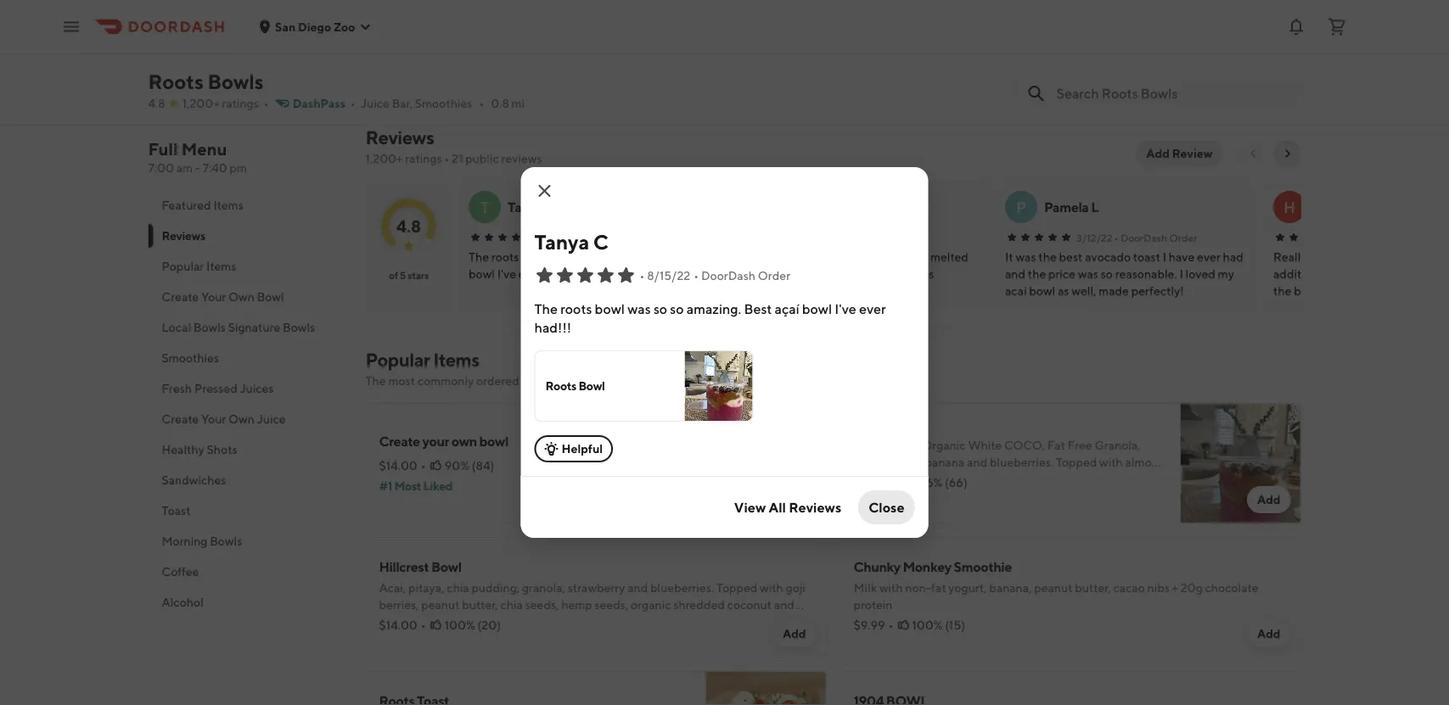 Task type: locate. For each thing, give the bounding box(es) containing it.
bowl inside create your own bowl button
[[257, 290, 284, 304]]

smoothies button
[[148, 343, 345, 374]]

most right #2
[[871, 496, 898, 510]]

0 horizontal spatial peanut
[[421, 598, 460, 612]]

tanya
[[507, 199, 543, 215], [535, 230, 589, 254]]

morning
[[162, 535, 208, 549]]

your for bowl
[[201, 290, 226, 304]]

acai,
[[379, 581, 406, 595]]

1 vertical spatial most
[[871, 496, 898, 510]]

1 vertical spatial reviews
[[162, 229, 205, 243]]

pm
[[230, 161, 247, 175]]

(20)
[[478, 619, 501, 633]]

butter, inside hillcrest bowl acai, pitaya, chia pudding, granola, strawberry and blueberries. topped with goji berries, peanut butter, chia seeds, hemp seeds, organic shredded coconut and agave.
[[462, 598, 498, 612]]

coconut.
[[929, 490, 977, 504]]

2 vertical spatial $14.00 •
[[379, 619, 426, 633]]

1 • doordash order from the left
[[579, 232, 661, 244]]

1 vertical spatial $14.00
[[854, 476, 892, 490]]

strawberry
[[568, 581, 625, 595]]

1,200+ down roots bowls
[[182, 96, 220, 110]]

own up local bowls signature bowls
[[228, 290, 255, 304]]

your up 90% on the bottom left of the page
[[423, 434, 449, 450]]

ratings
[[222, 96, 259, 110], [405, 152, 442, 166]]

granola,
[[1095, 439, 1141, 453]]

2 vertical spatial butter,
[[462, 598, 498, 612]]

reviews right all in the bottom of the page
[[789, 500, 842, 516]]

smoothie inside button
[[809, 41, 868, 57]]

coffee button
[[148, 557, 345, 588]]

1 horizontal spatial toast
[[675, 41, 707, 57]]

your up juice bar, smoothies • 0.8 mi
[[412, 41, 439, 57]]

fat
[[932, 581, 946, 595]]

and up organic
[[628, 581, 648, 595]]

0 items, open order cart image
[[1327, 17, 1348, 37]]

0 vertical spatial most
[[394, 479, 421, 493]]

banana,
[[990, 581, 1032, 595]]

local bowls signature bowls
[[162, 321, 315, 335]]

liked down 96%
[[900, 496, 930, 510]]

roots bowl inside 'tanya c' dialog
[[546, 379, 605, 393]]

juice right buster
[[1104, 41, 1136, 57]]

0 vertical spatial reviews
[[366, 127, 434, 149]]

granola,
[[522, 581, 566, 595]]

100% for monkey
[[913, 619, 943, 633]]

butter, left nibs
[[1075, 581, 1111, 595]]

1 your from the top
[[201, 290, 226, 304]]

items inside popular items the most commonly ordered items and dishes from this store
[[433, 349, 479, 371]]

1 horizontal spatial • doordash order
[[846, 232, 929, 244]]

0 horizontal spatial butter,
[[462, 598, 498, 612]]

(84)
[[472, 459, 494, 473]]

1 vertical spatial create your own bowl
[[379, 434, 509, 450]]

1 vertical spatial liked
[[900, 496, 930, 510]]

100% left (20)
[[445, 619, 475, 633]]

reviews inside button
[[789, 500, 842, 516]]

open menu image
[[61, 17, 82, 37]]

0 vertical spatial your
[[201, 290, 226, 304]]

blueberries. up shredded
[[651, 581, 714, 595]]

90%
[[445, 459, 470, 473]]

smoothies right bar, in the left top of the page
[[415, 96, 472, 110]]

0 vertical spatial liked
[[423, 479, 453, 493]]

your
[[412, 41, 439, 57], [423, 434, 449, 450]]

0 vertical spatial $14.00
[[379, 459, 418, 473]]

close
[[869, 500, 905, 516]]

8/15/22 inside 'tanya c' dialog
[[647, 269, 691, 283]]

1 vertical spatial butter,
[[1075, 581, 1111, 595]]

seeds,
[[917, 473, 951, 487], [525, 598, 559, 612], [595, 598, 629, 612]]

seeds, down banana
[[917, 473, 951, 487]]

2 horizontal spatial with
[[1100, 456, 1123, 470]]

ordered
[[476, 374, 520, 388]]

bowls inside button
[[210, 535, 242, 549]]

2 100% from the left
[[913, 619, 943, 633]]

juice left bar, in the left top of the page
[[361, 96, 390, 110]]

0 horizontal spatial popular
[[162, 259, 204, 273]]

96%
[[919, 476, 943, 490]]

1 horizontal spatial butter,
[[854, 473, 890, 487]]

0 vertical spatial juice
[[1104, 41, 1136, 57]]

roots inside roots smoothie button
[[772, 41, 807, 57]]

nibs,
[[987, 473, 1012, 487]]

topped down free
[[1056, 456, 1097, 470]]

flu buster juice button
[[1037, 0, 1171, 89]]

ratings down the reviews link
[[405, 152, 442, 166]]

fresh
[[162, 382, 192, 396]]

juice down juices at the bottom left of the page
[[257, 412, 286, 426]]

reviews down bar, in the left top of the page
[[366, 127, 434, 149]]

1 horizontal spatial blueberries.
[[990, 456, 1054, 470]]

of 5 stars
[[389, 269, 428, 281]]

butter, inside açai, pitaya, organic white coco, fat free granola, strawberries, banana and blueberries. topped with almond butter, chia seeds, cacao nibs, pumpkin seeds and unsweetened coconut.
[[854, 473, 890, 487]]

items up create your own bowl at the top of page
[[206, 259, 236, 273]]

$14.00 up #2
[[854, 476, 892, 490]]

1 vertical spatial tanya c
[[535, 230, 609, 254]]

0 horizontal spatial 4.8
[[148, 96, 165, 110]]

commonly
[[418, 374, 474, 388]]

smoothie inside chunky monkey smoothie milk with non-fat yogurt, banana, peanut butter, cacao nibs + 20g chocolate protein
[[954, 559, 1012, 575]]

berries,
[[379, 598, 419, 612]]

bowls up the 1,200+ ratings •
[[208, 69, 264, 93]]

$14.00 up '#1'
[[379, 459, 418, 473]]

roots bowl image
[[685, 352, 753, 421], [1181, 403, 1301, 524]]

from
[[613, 374, 638, 388]]

bowls
[[208, 69, 264, 93], [193, 321, 226, 335], [283, 321, 315, 335], [210, 535, 242, 549]]

items for featured items
[[214, 198, 244, 212]]

create your own bowl up bar, in the left top of the page
[[369, 41, 467, 76]]

1 horizontal spatial bowl
[[479, 434, 509, 450]]

$14.00 • up #1 most liked
[[379, 459, 426, 473]]

1 vertical spatial own
[[452, 434, 477, 450]]

coco,
[[1005, 439, 1046, 453]]

milk
[[854, 581, 877, 595]]

dashpass
[[293, 96, 346, 110]]

with inside chunky monkey smoothie milk with non-fat yogurt, banana, peanut butter, cacao nibs + 20g chocolate protein
[[880, 581, 903, 595]]

and
[[554, 374, 574, 388], [967, 456, 988, 470], [1098, 473, 1119, 487], [628, 581, 648, 595], [774, 598, 795, 612]]

$14.00 for 90%
[[379, 459, 418, 473]]

0 horizontal spatial cacao
[[953, 473, 985, 487]]

bowl
[[541, 41, 571, 57], [979, 41, 1009, 57], [257, 290, 284, 304], [579, 379, 605, 393], [432, 559, 462, 575]]

own for bowl
[[228, 290, 255, 304]]

your down popular items
[[201, 290, 226, 304]]

toast
[[675, 41, 707, 57], [162, 504, 191, 518]]

1 horizontal spatial roots bowl image
[[1181, 403, 1301, 524]]

1 horizontal spatial juice
[[361, 96, 390, 110]]

0 vertical spatial tanya
[[507, 199, 543, 215]]

1 horizontal spatial topped
[[1056, 456, 1097, 470]]

cacao left nibs
[[1114, 581, 1145, 595]]

1 horizontal spatial chia
[[501, 598, 523, 612]]

own for juice
[[228, 412, 255, 426]]

1 vertical spatial peanut
[[421, 598, 460, 612]]

0 horizontal spatial smoothies
[[162, 351, 219, 365]]

90% (84)
[[445, 459, 494, 473]]

seeds, for bowl
[[525, 598, 559, 612]]

0 horizontal spatial • doordash order
[[579, 232, 661, 244]]

1 horizontal spatial cacao
[[1114, 581, 1145, 595]]

1 horizontal spatial 8/15/22
[[647, 269, 691, 283]]

butter,
[[854, 473, 890, 487], [1075, 581, 1111, 595], [462, 598, 498, 612]]

create inside "create your own juice" button
[[162, 412, 199, 426]]

0 horizontal spatial 100%
[[445, 619, 475, 633]]

chia right pitaya,
[[447, 581, 469, 595]]

shots
[[207, 443, 237, 457]]

roots inside roots toast button
[[637, 41, 673, 57]]

1 vertical spatial bowl
[[479, 434, 509, 450]]

1 horizontal spatial 1,200+
[[366, 152, 403, 166]]

agave.
[[379, 615, 414, 629]]

2 horizontal spatial butter,
[[1075, 581, 1111, 595]]

1 vertical spatial chia
[[447, 581, 469, 595]]

$14.00 down berries,
[[379, 619, 418, 633]]

seeds, down granola,
[[525, 598, 559, 612]]

bowls for local bowls signature bowls
[[193, 321, 226, 335]]

popular inside button
[[162, 259, 204, 273]]

local bowls signature bowls button
[[148, 313, 345, 343]]

popular up create your own bowl at the top of page
[[162, 259, 204, 273]]

add button
[[773, 487, 817, 514], [1247, 487, 1291, 514], [773, 621, 817, 648], [1247, 621, 1291, 648]]

and inside popular items the most commonly ordered items and dishes from this store
[[554, 374, 574, 388]]

tanya right t on the left of the page
[[507, 199, 543, 215]]

ratings inside 'reviews 1,200+ ratings • 21 public reviews'
[[405, 152, 442, 166]]

0 horizontal spatial bowl
[[369, 60, 398, 76]]

roots bowl image inside button
[[685, 352, 753, 421]]

dishes
[[576, 374, 611, 388]]

helpful button
[[535, 436, 613, 463]]

popular up most
[[366, 349, 430, 371]]

most for #1
[[394, 479, 421, 493]]

smoothies up fresh
[[162, 351, 219, 365]]

view
[[734, 500, 766, 516]]

1 vertical spatial popular
[[366, 349, 430, 371]]

tanya down close undefined icon
[[535, 230, 589, 254]]

2 vertical spatial juice
[[257, 412, 286, 426]]

topped up coconut at bottom
[[717, 581, 758, 595]]

own
[[441, 41, 467, 57], [452, 434, 477, 450]]

next image
[[1281, 147, 1295, 161]]

bowls for morning bowls
[[210, 535, 242, 549]]

1 own from the top
[[228, 290, 255, 304]]

3 • doordash order from the left
[[1114, 232, 1197, 244]]

popular inside popular items the most commonly ordered items and dishes from this store
[[366, 349, 430, 371]]

1 100% from the left
[[445, 619, 475, 633]]

butter, down strawberries,
[[854, 473, 890, 487]]

flu buster juice
[[1040, 41, 1136, 57]]

of
[[389, 269, 398, 281]]

with left goji
[[760, 581, 784, 595]]

0 vertical spatial topped
[[1056, 456, 1097, 470]]

items inside featured items button
[[214, 198, 244, 212]]

roots for topmost "roots bowl" button
[[503, 41, 539, 57]]

roots toast
[[637, 41, 707, 57]]

stars
[[407, 269, 428, 281]]

4.8
[[148, 96, 165, 110], [396, 216, 421, 236]]

0 horizontal spatial blueberries.
[[651, 581, 714, 595]]

chia up unsweetened
[[892, 473, 915, 487]]

bowls down toast button
[[210, 535, 242, 549]]

dashpass •
[[293, 96, 356, 110]]

0 vertical spatial own
[[441, 41, 467, 57]]

smoothies
[[415, 96, 472, 110], [162, 351, 219, 365]]

items down pm
[[214, 198, 244, 212]]

with down granola,
[[1100, 456, 1123, 470]]

reviews down featured
[[162, 229, 205, 243]]

2 vertical spatial $14.00
[[379, 619, 418, 633]]

$14.00
[[379, 459, 418, 473], [854, 476, 892, 490], [379, 619, 418, 633]]

your inside button
[[412, 41, 439, 57]]

blueberries. down the coco,
[[990, 456, 1054, 470]]

0 horizontal spatial liked
[[423, 479, 453, 493]]

roots bowl up "mi" on the left top
[[503, 41, 571, 57]]

chia for pitaya,
[[892, 473, 915, 487]]

bowl up the (84)
[[479, 434, 509, 450]]

mi
[[512, 96, 525, 110]]

items for popular items the most commonly ordered items and dishes from this store
[[433, 349, 479, 371]]

cacao up coconut.
[[953, 473, 985, 487]]

chia inside açai, pitaya, organic white coco, fat free granola, strawberries, banana and blueberries. topped with almond butter, chia seeds, cacao nibs, pumpkin seeds and unsweetened coconut.
[[892, 473, 915, 487]]

2 own from the top
[[228, 412, 255, 426]]

1 vertical spatial c
[[593, 230, 609, 254]]

create inside create your own bowl button
[[369, 41, 410, 57]]

juice inside 'button'
[[1104, 41, 1136, 57]]

morning bowls button
[[148, 527, 345, 557]]

topped inside açai, pitaya, organic white coco, fat free granola, strawberries, banana and blueberries. topped with almond butter, chia seeds, cacao nibs, pumpkin seeds and unsweetened coconut.
[[1056, 456, 1097, 470]]

1 horizontal spatial c
[[593, 230, 609, 254]]

add
[[1147, 146, 1170, 161], [783, 493, 806, 507], [1258, 493, 1281, 507], [783, 627, 806, 641], [1258, 627, 1281, 641]]

1 vertical spatial smoothies
[[162, 351, 219, 365]]

with
[[1100, 456, 1123, 470], [760, 581, 784, 595], [880, 581, 903, 595]]

own down fresh pressed juices button
[[228, 412, 255, 426]]

create up healthy
[[162, 412, 199, 426]]

1 horizontal spatial 100%
[[913, 619, 943, 633]]

1 vertical spatial own
[[228, 412, 255, 426]]

1 vertical spatial tanya
[[535, 230, 589, 254]]

cacao inside chunky monkey smoothie milk with non-fat yogurt, banana, peanut butter, cacao nibs + 20g chocolate protein
[[1114, 581, 1145, 595]]

0 horizontal spatial seeds,
[[525, 598, 559, 612]]

tanya c right t on the left of the page
[[507, 199, 555, 215]]

own up juice bar, smoothies • 0.8 mi
[[441, 41, 467, 57]]

2 horizontal spatial • doordash order
[[1114, 232, 1197, 244]]

0 vertical spatial bowl
[[369, 60, 398, 76]]

2 horizontal spatial seeds,
[[917, 473, 951, 487]]

4.8 up of 5 stars at left top
[[396, 216, 421, 236]]

hill
[[957, 41, 977, 57]]

bowl
[[369, 60, 398, 76], [479, 434, 509, 450]]

• doordash order
[[579, 232, 661, 244], [846, 232, 929, 244], [1114, 232, 1197, 244]]

0 horizontal spatial topped
[[717, 581, 758, 595]]

0 horizontal spatial c
[[545, 199, 555, 215]]

and right items
[[554, 374, 574, 388]]

1 vertical spatial your
[[201, 412, 226, 426]]

roots
[[503, 41, 539, 57], [637, 41, 673, 57], [772, 41, 807, 57], [148, 69, 204, 93], [546, 379, 577, 393]]

own up 90% (84)
[[452, 434, 477, 450]]

2 your from the top
[[201, 412, 226, 426]]

alcohol button
[[148, 588, 345, 618]]

0 vertical spatial peanut
[[1035, 581, 1073, 595]]

order inside 'tanya c' dialog
[[758, 269, 791, 283]]

2 horizontal spatial chia
[[892, 473, 915, 487]]

items inside popular items button
[[206, 259, 236, 273]]

1 horizontal spatial ratings
[[405, 152, 442, 166]]

your down pressed
[[201, 412, 226, 426]]

blueberries.
[[990, 456, 1054, 470], [651, 581, 714, 595]]

0 vertical spatial smoothie
[[809, 41, 868, 57]]

order
[[634, 232, 661, 244], [901, 232, 929, 244], [1169, 232, 1197, 244], [758, 269, 791, 283]]

0 vertical spatial cacao
[[953, 473, 985, 487]]

fresh pressed juices
[[162, 382, 274, 396]]

• inside 'reviews 1,200+ ratings • 21 public reviews'
[[444, 152, 449, 166]]

$14.00 • down strawberries,
[[854, 476, 901, 490]]

smoothies inside "button"
[[162, 351, 219, 365]]

2 vertical spatial reviews
[[789, 500, 842, 516]]

liked down 90% on the bottom left of the page
[[423, 479, 453, 493]]

$14.00 • for 100%
[[379, 619, 426, 633]]

1,200+ down the reviews link
[[366, 152, 403, 166]]

$9.99
[[854, 619, 885, 633]]

2 horizontal spatial juice
[[1104, 41, 1136, 57]]

100% left (15)
[[913, 619, 943, 633]]

1,200+ ratings •
[[182, 96, 269, 110]]

0 horizontal spatial juice
[[257, 412, 286, 426]]

0 horizontal spatial with
[[760, 581, 784, 595]]

reviews inside 'reviews 1,200+ ratings • 21 public reviews'
[[366, 127, 434, 149]]

san diego zoo button
[[258, 20, 372, 34]]

most right '#1'
[[394, 479, 421, 493]]

create up local
[[162, 290, 199, 304]]

roots bowl left from
[[546, 379, 605, 393]]

bowl up bar, in the left top of the page
[[369, 60, 398, 76]]

bowl inside 'tanya c' dialog
[[579, 379, 605, 393]]

chia down pudding,
[[501, 598, 523, 612]]

0 vertical spatial tanya c
[[507, 199, 555, 215]]

$14.00 • down berries,
[[379, 619, 426, 633]]

4.8 up full
[[148, 96, 165, 110]]

tanya c down close undefined icon
[[535, 230, 609, 254]]

ratings down roots bowls
[[222, 96, 259, 110]]

items up commonly
[[433, 349, 479, 371]]

flu
[[1040, 41, 1059, 57]]

0 horizontal spatial toast
[[162, 504, 191, 518]]

with inside açai, pitaya, organic white coco, fat free granola, strawberries, banana and blueberries. topped with almond butter, chia seeds, cacao nibs, pumpkin seeds and unsweetened coconut.
[[1100, 456, 1123, 470]]

1 horizontal spatial peanut
[[1035, 581, 1073, 595]]

own inside button
[[441, 41, 467, 57]]

create your own bowl up 90% on the bottom left of the page
[[379, 434, 509, 450]]

close undefined image
[[535, 181, 555, 201]]

doordash inside 'tanya c' dialog
[[701, 269, 756, 283]]

popular for popular items the most commonly ordered items and dishes from this store
[[366, 349, 430, 371]]

coconut
[[727, 598, 772, 612]]

create up bar, in the left top of the page
[[369, 41, 410, 57]]

seeds, down the strawberry
[[595, 598, 629, 612]]

0 horizontal spatial 1,200+
[[182, 96, 220, 110]]

butter, up 100% (20)
[[462, 598, 498, 612]]

roots toast image
[[706, 672, 827, 706]]

1 vertical spatial smoothie
[[954, 559, 1012, 575]]

bowls for roots bowls
[[208, 69, 264, 93]]

store
[[663, 374, 690, 388]]

your
[[201, 290, 226, 304], [201, 412, 226, 426]]

0 vertical spatial own
[[228, 290, 255, 304]]

1 vertical spatial roots bowl button
[[535, 351, 754, 422]]

0 vertical spatial smoothies
[[415, 96, 472, 110]]

bowls right local
[[193, 321, 226, 335]]

peanut
[[1035, 581, 1073, 595], [421, 598, 460, 612]]

0 vertical spatial 1,200+
[[182, 96, 220, 110]]

chia
[[892, 473, 915, 487], [447, 581, 469, 595], [501, 598, 523, 612]]

butter, for pitaya,
[[854, 473, 890, 487]]

tanya inside dialog
[[535, 230, 589, 254]]

1 vertical spatial 8/15/22
[[647, 269, 691, 283]]

peanut right 'banana,'
[[1035, 581, 1073, 595]]

liked for #1 most liked
[[423, 479, 453, 493]]

peanut down pitaya,
[[421, 598, 460, 612]]

1 vertical spatial 4.8
[[396, 216, 421, 236]]

juice inside button
[[257, 412, 286, 426]]

popular
[[162, 259, 204, 273], [366, 349, 430, 371]]

seeds, inside açai, pitaya, organic white coco, fat free granola, strawberries, banana and blueberries. topped with almond butter, chia seeds, cacao nibs, pumpkin seeds and unsweetened coconut.
[[917, 473, 951, 487]]

$14.00 •
[[379, 459, 426, 473], [854, 476, 901, 490], [379, 619, 426, 633]]

0 horizontal spatial ratings
[[222, 96, 259, 110]]

0 vertical spatial items
[[214, 198, 244, 212]]

0 vertical spatial butter,
[[854, 473, 890, 487]]

healthy shots
[[162, 443, 237, 457]]

0 horizontal spatial reviews
[[162, 229, 205, 243]]

(66)
[[945, 476, 968, 490]]

hillcrest bowl acai, pitaya, chia pudding, granola, strawberry and blueberries. topped with goji berries, peanut butter, chia seeds, hemp seeds, organic shredded coconut and agave.
[[379, 559, 806, 629]]

with up protein
[[880, 581, 903, 595]]



Task type: describe. For each thing, give the bounding box(es) containing it.
bowls right the signature
[[283, 321, 315, 335]]

blueberries. inside açai, pitaya, organic white coco, fat free granola, strawberries, banana and blueberries. topped with almond butter, chia seeds, cacao nibs, pumpkin seeds and unsweetened coconut.
[[990, 456, 1054, 470]]

+
[[1173, 581, 1179, 595]]

non-
[[906, 581, 932, 595]]

add review
[[1147, 146, 1213, 161]]

5
[[399, 269, 405, 281]]

roots for roots toast button
[[637, 41, 673, 57]]

sandwiches
[[162, 473, 226, 487]]

healthy
[[162, 443, 204, 457]]

butter, inside chunky monkey smoothie milk with non-fat yogurt, banana, peanut butter, cacao nibs + 20g chocolate protein
[[1075, 581, 1111, 595]]

1,200+ inside 'reviews 1,200+ ratings • 21 public reviews'
[[366, 152, 403, 166]]

create your own bowl button
[[366, 0, 500, 108]]

alcohol
[[162, 596, 204, 610]]

• doordash order for p
[[1114, 232, 1197, 244]]

helpful
[[562, 442, 603, 456]]

reviews
[[501, 152, 542, 166]]

popular for popular items
[[162, 259, 204, 273]]

pamela l
[[1044, 199, 1099, 215]]

$14.00 for 96%
[[854, 476, 892, 490]]

1 horizontal spatial smoothies
[[415, 96, 472, 110]]

full
[[148, 139, 178, 159]]

buster
[[1062, 41, 1101, 57]]

reviews 1,200+ ratings • 21 public reviews
[[366, 127, 542, 166]]

organic
[[923, 439, 966, 453]]

pressed
[[194, 382, 238, 396]]

shredded
[[674, 598, 725, 612]]

butter, for bowl
[[462, 598, 498, 612]]

pumpkin
[[1015, 473, 1062, 487]]

7:40
[[203, 161, 227, 175]]

nibs
[[1148, 581, 1170, 595]]

blueberries. inside hillcrest bowl acai, pitaya, chia pudding, granola, strawberry and blueberries. topped with goji berries, peanut butter, chia seeds, hemp seeds, organic shredded coconut and agave.
[[651, 581, 714, 595]]

peanut inside hillcrest bowl acai, pitaya, chia pudding, granola, strawberry and blueberries. topped with goji berries, peanut butter, chia seeds, hemp seeds, organic shredded coconut and agave.
[[421, 598, 460, 612]]

1 vertical spatial juice
[[361, 96, 390, 110]]

organic
[[631, 598, 671, 612]]

white
[[968, 439, 1002, 453]]

#2 most liked
[[854, 496, 930, 510]]

yogurt,
[[949, 581, 987, 595]]

açai,
[[854, 439, 881, 453]]

bowl inside bankers hill bowl button
[[979, 41, 1009, 57]]

add review button
[[1137, 140, 1223, 167]]

bankers
[[906, 41, 954, 57]]

am
[[176, 161, 193, 175]]

create up '#1'
[[379, 434, 420, 450]]

0.8
[[491, 96, 509, 110]]

0 horizontal spatial chia
[[447, 581, 469, 595]]

add inside button
[[1147, 146, 1170, 161]]

popular items button
[[148, 251, 345, 282]]

1 vertical spatial your
[[423, 434, 449, 450]]

club
[[1174, 41, 1203, 57]]

20g
[[1181, 581, 1203, 595]]

coffee
[[162, 565, 199, 579]]

the
[[366, 374, 386, 388]]

96% (66)
[[919, 476, 968, 490]]

featured items
[[162, 198, 244, 212]]

1 horizontal spatial seeds,
[[595, 598, 629, 612]]

tanya c dialog
[[521, 167, 929, 538]]

#2
[[854, 496, 869, 510]]

create your own bowl button
[[148, 282, 345, 313]]

zoo
[[334, 20, 355, 34]]

public
[[466, 152, 499, 166]]

your for juice
[[201, 412, 226, 426]]

items
[[522, 374, 551, 388]]

toast button
[[148, 496, 345, 527]]

items for popular items
[[206, 259, 236, 273]]

bowl inside create your own bowl button
[[369, 60, 398, 76]]

$14.00 • for 90%
[[379, 459, 426, 473]]

roots smoothie button
[[768, 0, 902, 89]]

and right seeds
[[1098, 473, 1119, 487]]

full menu 7:00 am - 7:40 pm
[[148, 139, 247, 175]]

100% (15)
[[913, 619, 966, 633]]

menu
[[181, 139, 227, 159]]

create your own juice button
[[148, 404, 345, 435]]

view all reviews
[[734, 500, 842, 516]]

• doordash order for t
[[579, 232, 661, 244]]

create your own bowl inside button
[[369, 41, 467, 76]]

create inside create your own bowl button
[[162, 290, 199, 304]]

tanya c inside dialog
[[535, 230, 609, 254]]

0 vertical spatial toast
[[675, 41, 707, 57]]

açai, pitaya, organic white coco, fat free granola, strawberries, banana and blueberries. topped with almond butter, chia seeds, cacao nibs, pumpkin seeds and unsweetened coconut.
[[854, 439, 1166, 504]]

club sandwich button
[[1171, 0, 1305, 89]]

100% for bowl
[[445, 619, 475, 633]]

Item Search search field
[[1057, 84, 1288, 103]]

club sandwich
[[1174, 41, 1264, 57]]

reviews for reviews
[[162, 229, 205, 243]]

roots inside 'tanya c' dialog
[[546, 379, 577, 393]]

san
[[275, 20, 296, 34]]

seeds, for pitaya,
[[917, 473, 951, 487]]

cacao inside açai, pitaya, organic white coco, fat free granola, strawberries, banana and blueberries. topped with almond butter, chia seeds, cacao nibs, pumpkin seeds and unsweetened coconut.
[[953, 473, 985, 487]]

liked for #2 most liked
[[900, 496, 930, 510]]

hillcrest
[[379, 559, 429, 575]]

1 vertical spatial toast
[[162, 504, 191, 518]]

create your own bowl image
[[706, 403, 827, 524]]

and down the white
[[967, 456, 988, 470]]

create your own juice
[[162, 412, 286, 426]]

roots smoothie
[[772, 41, 868, 57]]

$14.00 for 100%
[[379, 619, 418, 633]]

most for #2
[[871, 496, 898, 510]]

chia for bowl
[[501, 598, 523, 612]]

monkey
[[903, 559, 952, 575]]

banana
[[925, 456, 965, 470]]

$14.00 • for 96%
[[854, 476, 901, 490]]

bankers hill bowl button
[[902, 0, 1037, 89]]

7:00
[[148, 161, 174, 175]]

morning bowls
[[162, 535, 242, 549]]

most
[[388, 374, 415, 388]]

p
[[1016, 198, 1026, 216]]

previous image
[[1247, 147, 1261, 161]]

h
[[1284, 198, 1295, 216]]

notification bell image
[[1287, 17, 1307, 37]]

juices
[[240, 382, 274, 396]]

#1 most liked
[[379, 479, 453, 493]]

view all reviews button
[[724, 491, 852, 525]]

popular items
[[162, 259, 236, 273]]

almond
[[1126, 456, 1166, 470]]

topped inside hillcrest bowl acai, pitaya, chia pudding, granola, strawberry and blueberries. topped with goji berries, peanut butter, chia seeds, hemp seeds, organic shredded coconut and agave.
[[717, 581, 758, 595]]

0 vertical spatial 8/15/22
[[540, 232, 577, 244]]

sandwiches button
[[148, 465, 345, 496]]

• 8/15/22 • doordash order
[[640, 269, 791, 283]]

hemp
[[562, 598, 593, 612]]

0 vertical spatial c
[[545, 199, 555, 215]]

roots for roots smoothie button
[[772, 41, 807, 57]]

reviews for reviews 1,200+ ratings • 21 public reviews
[[366, 127, 434, 149]]

peanut inside chunky monkey smoothie milk with non-fat yogurt, banana, peanut butter, cacao nibs + 20g chocolate protein
[[1035, 581, 1073, 595]]

0 vertical spatial roots bowl
[[503, 41, 571, 57]]

2 • doordash order from the left
[[846, 232, 929, 244]]

diego
[[298, 20, 331, 34]]

all
[[769, 500, 786, 516]]

0 vertical spatial 4.8
[[148, 96, 165, 110]]

with inside hillcrest bowl acai, pitaya, chia pudding, granola, strawberry and blueberries. topped with goji berries, peanut butter, chia seeds, hemp seeds, organic shredded coconut and agave.
[[760, 581, 784, 595]]

c inside dialog
[[593, 230, 609, 254]]

sandwich
[[1206, 41, 1264, 57]]

unsweetened
[[854, 490, 927, 504]]

bowl inside hillcrest bowl acai, pitaya, chia pudding, granola, strawberry and blueberries. topped with goji berries, peanut butter, chia seeds, hemp seeds, organic shredded coconut and agave.
[[432, 559, 462, 575]]

l
[[1091, 199, 1099, 215]]

and down goji
[[774, 598, 795, 612]]

1 horizontal spatial 4.8
[[396, 216, 421, 236]]

0 vertical spatial ratings
[[222, 96, 259, 110]]

0 vertical spatial roots bowl button
[[500, 0, 634, 89]]

local
[[162, 321, 191, 335]]



Task type: vqa. For each thing, say whether or not it's contained in the screenshot.
right $10.99 •
no



